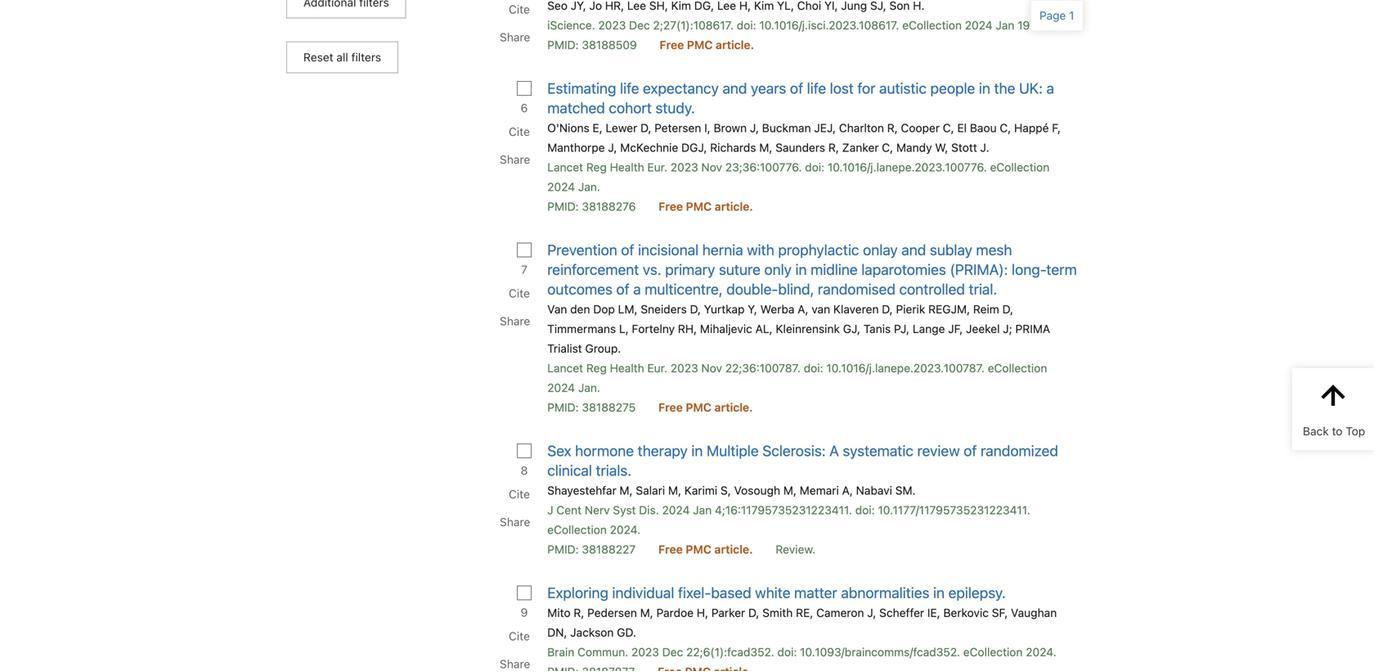 Task type: describe. For each thing, give the bounding box(es) containing it.
stott
[[952, 141, 978, 154]]

double-
[[727, 280, 779, 298]]

pmid: inside iscience. 2023 dec 2;27(1):108617. doi: 10.1016/j.isci.2023.108617. ecollection 2024 jan 19. pmid: 38188509
[[548, 38, 579, 52]]

al,
[[756, 322, 773, 336]]

a, for van
[[798, 302, 809, 316]]

38188509
[[582, 38, 637, 52]]

h,
[[697, 606, 709, 619]]

1 share from the top
[[500, 30, 530, 44]]

w,
[[936, 141, 949, 154]]

1 horizontal spatial r,
[[829, 141, 839, 154]]

cite for estimating life expectancy and years of life lost for autistic people in the uk: a matched cohort study.
[[509, 125, 530, 138]]

primary
[[665, 261, 716, 278]]

multicentre,
[[645, 280, 723, 298]]

nabavi
[[856, 484, 893, 497]]

of up lm,
[[617, 280, 630, 298]]

o'nions
[[548, 121, 590, 135]]

of inside estimating life expectancy and years of life lost for autistic people in the uk: a matched cohort study.
[[790, 79, 804, 97]]

jan inside iscience. 2023 dec 2;27(1):108617. doi: 10.1016/j.isci.2023.108617. ecollection 2024 jan 19. pmid: 38188509
[[996, 18, 1015, 32]]

based
[[711, 584, 752, 601]]

free for expectancy
[[659, 200, 683, 213]]

hormone
[[575, 442, 634, 459]]

free pmc article. for in
[[659, 543, 753, 556]]

1 horizontal spatial j,
[[750, 121, 759, 135]]

ecollection inside o'nions e, lewer d, petersen i, brown j, buckman jej, charlton r, cooper c, el baou c, happé f, manthorpe j, mckechnie dgj, richards m, saunders r, zanker c, mandy w, stott j. lancet reg health eur. 2023 nov 23;36:100776. doi: 10.1016/j.lanepe.2023.100776. ecollection 2024 jan. pmid: 38188276
[[991, 160, 1050, 174]]

jej,
[[815, 121, 836, 135]]

d, inside o'nions e, lewer d, petersen i, brown j, buckman jej, charlton r, cooper c, el baou c, happé f, manthorpe j, mckechnie dgj, richards m, saunders r, zanker c, mandy w, stott j. lancet reg health eur. 2023 nov 23;36:100776. doi: 10.1016/j.lanepe.2023.100776. ecollection 2024 jan. pmid: 38188276
[[641, 121, 652, 135]]

onlay
[[863, 241, 898, 259]]

klaveren
[[834, 302, 879, 316]]

filters
[[351, 50, 381, 64]]

baou
[[970, 121, 997, 135]]

l,
[[619, 322, 629, 336]]

article. for multiple
[[715, 543, 753, 556]]

van
[[548, 302, 567, 316]]

salari
[[636, 484, 665, 497]]

exploring individual fixel-based white matter abnormalities in epilepsy.
[[548, 584, 1006, 601]]

1 cite button from the top
[[507, 0, 534, 23]]

werba
[[761, 302, 795, 316]]

pmc down "2;27(1):108617."
[[687, 38, 713, 52]]

in up ie,
[[934, 584, 945, 601]]

cite button for exploring individual fixel-based white matter abnormalities in epilepsy.
[[507, 622, 534, 650]]

in inside estimating life expectancy and years of life lost for autistic people in the uk: a matched cohort study.
[[979, 79, 991, 97]]

systematic
[[843, 442, 914, 459]]

multiple
[[707, 442, 759, 459]]

in inside sex hormone therapy in multiple sclerosis: a systematic review of randomized clinical trials.
[[692, 442, 703, 459]]

gd.
[[617, 626, 637, 639]]

lancet inside o'nions e, lewer d, petersen i, brown j, buckman jej, charlton r, cooper c, el baou c, happé f, manthorpe j, mckechnie dgj, richards m, saunders r, zanker c, mandy w, stott j. lancet reg health eur. 2023 nov 23;36:100776. doi: 10.1016/j.lanepe.2023.100776. ecollection 2024 jan. pmid: 38188276
[[548, 160, 584, 174]]

cite button for sex hormone therapy in multiple sclerosis: a systematic review of randomized clinical trials.
[[507, 480, 534, 508]]

therapy
[[638, 442, 688, 459]]

only
[[765, 261, 792, 278]]

matter
[[795, 584, 838, 601]]

m, inside mito r, pedersen m, pardoe h, parker d, smith re, cameron j, scheffer ie, berkovic sf, vaughan dn, jackson gd. brain commun. 2023 dec 22;6(1):fcad352. doi: 10.1093/braincomms/fcad352. ecollection 2024.
[[640, 606, 654, 619]]

petersen
[[655, 121, 702, 135]]

pardoe
[[657, 606, 694, 619]]

mito
[[548, 606, 571, 619]]

happé
[[1015, 121, 1049, 135]]

kleinrensink
[[776, 322, 840, 336]]

tanis
[[864, 322, 891, 336]]

0 horizontal spatial c,
[[882, 141, 894, 154]]

(prima):
[[950, 261, 1009, 278]]

estimating life expectancy and years of life lost for autistic people in the uk: a matched cohort study. link
[[548, 79, 1078, 118]]

2023 inside mito r, pedersen m, pardoe h, parker d, smith re, cameron j, scheffer ie, berkovic sf, vaughan dn, jackson gd. brain commun. 2023 dec 22;6(1):fcad352. doi: 10.1093/braincomms/fcad352. ecollection 2024.
[[632, 645, 659, 659]]

sex
[[548, 442, 572, 459]]

doi: inside iscience. 2023 dec 2;27(1):108617. doi: 10.1016/j.isci.2023.108617. ecollection 2024 jan 19. pmid: 38188509
[[737, 18, 757, 32]]

2 life from the left
[[807, 79, 827, 97]]

sf,
[[992, 606, 1008, 619]]

cent
[[557, 503, 582, 517]]

free for therapy
[[659, 543, 683, 556]]

j;
[[1003, 322, 1013, 336]]

eur. inside van den dop lm, sneiders d, yurtkap y, werba a, van klaveren d, pierik regjm, reim d, timmermans l, fortelny rh, mihaljevic al, kleinrensink gj, tanis pj, lange jf, jeekel j; prima trialist group. lancet reg health eur. 2023 nov 22;36:100787. doi: 10.1016/j.lanepe.2023.100787. ecollection 2024 jan. pmid: 38188275
[[648, 361, 668, 375]]

sex hormone therapy in multiple sclerosis: a systematic review of randomized clinical trials.
[[548, 442, 1059, 479]]

karimi
[[685, 484, 718, 497]]

r, inside mito r, pedersen m, pardoe h, parker d, smith re, cameron j, scheffer ie, berkovic sf, vaughan dn, jackson gd. brain commun. 2023 dec 22;6(1):fcad352. doi: 10.1093/braincomms/fcad352. ecollection 2024.
[[574, 606, 585, 619]]

share button for prevention
[[498, 307, 535, 335]]

cite for exploring individual fixel-based white matter abnormalities in epilepsy.
[[509, 629, 530, 643]]

d, up tanis
[[882, 302, 893, 316]]

38188275
[[582, 401, 636, 414]]

10.1016/j.lanepe.2023.100787.
[[827, 361, 985, 375]]

cohort
[[609, 99, 652, 117]]

laparotomies
[[862, 261, 947, 278]]

back to top button
[[1293, 368, 1375, 450]]

1
[[1070, 9, 1075, 22]]

a, for nabavi
[[843, 484, 853, 497]]

review.
[[776, 543, 816, 556]]

a
[[830, 442, 839, 459]]

outcomes
[[548, 280, 613, 298]]

term
[[1047, 261, 1078, 278]]

prevention
[[548, 241, 618, 259]]

ecollection inside the shayestehfar m, salari m, karimi s, vosough m, memari a, nabavi sm. j cent nerv syst dis. 2024 jan 4;16:11795735231223411. doi: 10.1177/11795735231223411. ecollection 2024. pmid: 38188227
[[548, 523, 607, 536]]

exploring
[[548, 584, 609, 601]]

m, right "salari" at the bottom left of the page
[[669, 484, 682, 497]]

22;6(1):fcad352.
[[687, 645, 775, 659]]

19.
[[1018, 18, 1033, 32]]

mandy
[[897, 141, 933, 154]]

page 1 button
[[1031, 0, 1084, 31]]

pmc for expectancy
[[686, 200, 712, 213]]

d, inside mito r, pedersen m, pardoe h, parker d, smith re, cameron j, scheffer ie, berkovic sf, vaughan dn, jackson gd. brain commun. 2023 dec 22;6(1):fcad352. doi: 10.1093/braincomms/fcad352. ecollection 2024.
[[749, 606, 760, 619]]

for
[[858, 79, 876, 97]]

dec inside mito r, pedersen m, pardoe h, parker d, smith re, cameron j, scheffer ie, berkovic sf, vaughan dn, jackson gd. brain commun. 2023 dec 22;6(1):fcad352. doi: 10.1093/braincomms/fcad352. ecollection 2024.
[[663, 645, 684, 659]]

people
[[931, 79, 976, 97]]

dec inside iscience. 2023 dec 2;27(1):108617. doi: 10.1016/j.isci.2023.108617. ecollection 2024 jan 19. pmid: 38188509
[[629, 18, 650, 32]]

epilepsy.
[[949, 584, 1006, 601]]

incisional
[[638, 241, 699, 259]]

sneiders
[[641, 302, 687, 316]]

fixel-
[[678, 584, 711, 601]]

doi: inside the shayestehfar m, salari m, karimi s, vosough m, memari a, nabavi sm. j cent nerv syst dis. 2024 jan 4;16:11795735231223411. doi: 10.1177/11795735231223411. ecollection 2024. pmid: 38188227
[[856, 503, 875, 517]]

jan. inside o'nions e, lewer d, petersen i, brown j, buckman jej, charlton r, cooper c, el baou c, happé f, manthorpe j, mckechnie dgj, richards m, saunders r, zanker c, mandy w, stott j. lancet reg health eur. 2023 nov 23;36:100776. doi: 10.1016/j.lanepe.2023.100776. ecollection 2024 jan. pmid: 38188276
[[578, 180, 601, 194]]

pmid: inside van den dop lm, sneiders d, yurtkap y, werba a, van klaveren d, pierik regjm, reim d, timmermans l, fortelny rh, mihaljevic al, kleinrensink gj, tanis pj, lange jf, jeekel j; prima trialist group. lancet reg health eur. 2023 nov 22;36:100787. doi: 10.1016/j.lanepe.2023.100787. ecollection 2024 jan. pmid: 38188275
[[548, 401, 579, 414]]

2024 inside van den dop lm, sneiders d, yurtkap y, werba a, van klaveren d, pierik regjm, reim d, timmermans l, fortelny rh, mihaljevic al, kleinrensink gj, tanis pj, lange jf, jeekel j; prima trialist group. lancet reg health eur. 2023 nov 22;36:100787. doi: 10.1016/j.lanepe.2023.100787. ecollection 2024 jan. pmid: 38188275
[[548, 381, 575, 394]]

doi: inside mito r, pedersen m, pardoe h, parker d, smith re, cameron j, scheffer ie, berkovic sf, vaughan dn, jackson gd. brain commun. 2023 dec 22;6(1):fcad352. doi: 10.1093/braincomms/fcad352. ecollection 2024.
[[778, 645, 797, 659]]

shayestehfar m, salari m, karimi s, vosough m, memari a, nabavi sm. j cent nerv syst dis. 2024 jan 4;16:11795735231223411. doi: 10.1177/11795735231223411. ecollection 2024. pmid: 38188227
[[548, 484, 1031, 556]]

ecollection inside iscience. 2023 dec 2;27(1):108617. doi: 10.1016/j.isci.2023.108617. ecollection 2024 jan 19. pmid: 38188509
[[903, 18, 962, 32]]

doi: inside o'nions e, lewer d, petersen i, brown j, buckman jej, charlton r, cooper c, el baou c, happé f, manthorpe j, mckechnie dgj, richards m, saunders r, zanker c, mandy w, stott j. lancet reg health eur. 2023 nov 23;36:100776. doi: 10.1016/j.lanepe.2023.100776. ecollection 2024 jan. pmid: 38188276
[[805, 160, 825, 174]]

dgj,
[[682, 141, 707, 154]]

back to top
[[1304, 424, 1366, 438]]

eur. inside o'nions e, lewer d, petersen i, brown j, buckman jej, charlton r, cooper c, el baou c, happé f, manthorpe j, mckechnie dgj, richards m, saunders r, zanker c, mandy w, stott j. lancet reg health eur. 2023 nov 23;36:100776. doi: 10.1016/j.lanepe.2023.100776. ecollection 2024 jan. pmid: 38188276
[[648, 160, 668, 174]]

reset all filters
[[304, 50, 381, 64]]

article. for with
[[715, 401, 753, 414]]

uk:
[[1020, 79, 1043, 97]]

doi: inside van den dop lm, sneiders d, yurtkap y, werba a, van klaveren d, pierik regjm, reim d, timmermans l, fortelny rh, mihaljevic al, kleinrensink gj, tanis pj, lange jf, jeekel j; prima trialist group. lancet reg health eur. 2023 nov 22;36:100787. doi: 10.1016/j.lanepe.2023.100787. ecollection 2024 jan. pmid: 38188275
[[804, 361, 824, 375]]

share for sex hormone therapy in multiple sclerosis: a systematic review of randomized clinical trials.
[[500, 515, 530, 529]]

2023 inside van den dop lm, sneiders d, yurtkap y, werba a, van klaveren d, pierik regjm, reim d, timmermans l, fortelny rh, mihaljevic al, kleinrensink gj, tanis pj, lange jf, jeekel j; prima trialist group. lancet reg health eur. 2023 nov 22;36:100787. doi: 10.1016/j.lanepe.2023.100787. ecollection 2024 jan. pmid: 38188275
[[671, 361, 699, 375]]

pedersen
[[588, 606, 637, 619]]

of inside sex hormone therapy in multiple sclerosis: a systematic review of randomized clinical trials.
[[964, 442, 977, 459]]

brown
[[714, 121, 747, 135]]

share for prevention of incisional hernia with prophylactic onlay and sublay mesh reinforcement vs. primary suture only in midline laparotomies (prima): long-term outcomes of a multicentre, double-blind, randomised controlled trial.
[[500, 314, 530, 328]]

the
[[995, 79, 1016, 97]]

prophylactic
[[779, 241, 860, 259]]

fortelny
[[632, 322, 675, 336]]

sclerosis:
[[763, 442, 826, 459]]

a inside 'prevention of incisional hernia with prophylactic onlay and sublay mesh reinforcement vs. primary suture only in midline laparotomies (prima): long-term outcomes of a multicentre, double-blind, randomised controlled trial.'
[[634, 280, 641, 298]]

1 horizontal spatial c,
[[943, 121, 955, 135]]

parker
[[712, 606, 746, 619]]

mesh
[[977, 241, 1013, 259]]

mckechnie
[[620, 141, 679, 154]]

8
[[521, 464, 528, 477]]

m, up syst
[[620, 484, 633, 497]]



Task type: locate. For each thing, give the bounding box(es) containing it.
pmid: down 'iscience.'
[[548, 38, 579, 52]]

2024 down manthorpe
[[548, 180, 575, 194]]

c,
[[943, 121, 955, 135], [1000, 121, 1012, 135], [882, 141, 894, 154]]

share button for estimating
[[498, 146, 535, 173]]

2024
[[965, 18, 993, 32], [548, 180, 575, 194], [548, 381, 575, 394], [662, 503, 690, 517]]

in up blind,
[[796, 261, 807, 278]]

free pmc article. for and
[[659, 200, 754, 213]]

share button left van
[[498, 307, 535, 335]]

1 vertical spatial nov
[[702, 361, 723, 375]]

page
[[1040, 9, 1067, 22]]

article. for years
[[715, 200, 754, 213]]

a, left nabavi
[[843, 484, 853, 497]]

pmid: left 38188276
[[548, 200, 579, 213]]

free up "incisional" at the top
[[659, 200, 683, 213]]

in right therapy
[[692, 442, 703, 459]]

0 horizontal spatial 2024.
[[610, 523, 641, 536]]

0 vertical spatial 2024.
[[610, 523, 641, 536]]

1 horizontal spatial life
[[807, 79, 827, 97]]

0 vertical spatial a,
[[798, 302, 809, 316]]

ecollection inside mito r, pedersen m, pardoe h, parker d, smith re, cameron j, scheffer ie, berkovic sf, vaughan dn, jackson gd. brain commun. 2023 dec 22;6(1):fcad352. doi: 10.1093/braincomms/fcad352. ecollection 2024.
[[964, 645, 1023, 659]]

0 vertical spatial r,
[[888, 121, 898, 135]]

share button for exploring individual fixel-based white matter abnormalities in epilepsy.
[[498, 650, 535, 671]]

free pmc article. up hernia
[[659, 200, 754, 213]]

regjm,
[[929, 302, 971, 316]]

health inside van den dop lm, sneiders d, yurtkap y, werba a, van klaveren d, pierik regjm, reim d, timmermans l, fortelny rh, mihaljevic al, kleinrensink gj, tanis pj, lange jf, jeekel j; prima trialist group. lancet reg health eur. 2023 nov 22;36:100787. doi: 10.1016/j.lanepe.2023.100787. ecollection 2024 jan. pmid: 38188275
[[610, 361, 645, 375]]

pmc up fixel-
[[686, 543, 712, 556]]

c, right "baou"
[[1000, 121, 1012, 135]]

1 horizontal spatial 2024.
[[1026, 645, 1057, 659]]

pmid: inside the shayestehfar m, salari m, karimi s, vosough m, memari a, nabavi sm. j cent nerv syst dis. 2024 jan 4;16:11795735231223411. doi: 10.1177/11795735231223411. ecollection 2024. pmid: 38188227
[[548, 543, 579, 556]]

free pmc article. up fixel-
[[659, 543, 753, 556]]

van den dop lm, sneiders d, yurtkap y, werba a, van klaveren d, pierik regjm, reim d, timmermans l, fortelny rh, mihaljevic al, kleinrensink gj, tanis pj, lange jf, jeekel j; prima trialist group. lancet reg health eur. 2023 nov 22;36:100787. doi: 10.1016/j.lanepe.2023.100787. ecollection 2024 jan. pmid: 38188275
[[548, 302, 1051, 414]]

1 vertical spatial share button
[[498, 146, 535, 173]]

article. up hernia
[[715, 200, 754, 213]]

r,
[[888, 121, 898, 135], [829, 141, 839, 154], [574, 606, 585, 619]]

d, up mckechnie
[[641, 121, 652, 135]]

prima
[[1016, 322, 1051, 336]]

23;36:100776.
[[726, 160, 802, 174]]

pmc up hernia
[[686, 200, 712, 213]]

article. up multiple
[[715, 401, 753, 414]]

ecollection inside van den dop lm, sneiders d, yurtkap y, werba a, van klaveren d, pierik regjm, reim d, timmermans l, fortelny rh, mihaljevic al, kleinrensink gj, tanis pj, lange jf, jeekel j; prima trialist group. lancet reg health eur. 2023 nov 22;36:100787. doi: 10.1016/j.lanepe.2023.100787. ecollection 2024 jan. pmid: 38188275
[[988, 361, 1048, 375]]

s,
[[721, 484, 731, 497]]

nerv
[[585, 503, 610, 517]]

reg inside van den dop lm, sneiders d, yurtkap y, werba a, van klaveren d, pierik regjm, reim d, timmermans l, fortelny rh, mihaljevic al, kleinrensink gj, tanis pj, lange jf, jeekel j; prima trialist group. lancet reg health eur. 2023 nov 22;36:100787. doi: 10.1016/j.lanepe.2023.100787. ecollection 2024 jan. pmid: 38188275
[[587, 361, 607, 375]]

suture
[[719, 261, 761, 278]]

shayestehfar
[[548, 484, 617, 497]]

2 health from the top
[[610, 361, 645, 375]]

cite button down 8
[[507, 480, 534, 508]]

3 share button from the top
[[498, 307, 535, 335]]

commun.
[[578, 645, 629, 659]]

j
[[548, 503, 554, 517]]

prevention of incisional hernia with prophylactic onlay and sublay mesh reinforcement vs. primary suture only in midline laparotomies (prima): long-term outcomes of a multicentre, double-blind, randomised controlled trial. link
[[548, 240, 1078, 299]]

2024 left 19. at the right top
[[965, 18, 993, 32]]

of
[[790, 79, 804, 97], [621, 241, 635, 259], [617, 280, 630, 298], [964, 442, 977, 459]]

el
[[958, 121, 967, 135]]

0 vertical spatial jan.
[[578, 180, 601, 194]]

expectancy
[[643, 79, 719, 97]]

nov inside o'nions e, lewer d, petersen i, brown j, buckman jej, charlton r, cooper c, el baou c, happé f, manthorpe j, mckechnie dgj, richards m, saunders r, zanker c, mandy w, stott j. lancet reg health eur. 2023 nov 23;36:100776. doi: 10.1016/j.lanepe.2023.100776. ecollection 2024 jan. pmid: 38188276
[[702, 160, 723, 174]]

dec
[[629, 18, 650, 32], [663, 645, 684, 659]]

jan. up 38188275
[[578, 381, 601, 394]]

9
[[521, 606, 528, 619]]

re,
[[796, 606, 814, 619]]

1 horizontal spatial a
[[1047, 79, 1055, 97]]

jan. up 38188276
[[578, 180, 601, 194]]

eur.
[[648, 160, 668, 174], [648, 361, 668, 375]]

3 pmid: from the top
[[548, 401, 579, 414]]

2024. inside the shayestehfar m, salari m, karimi s, vosough m, memari a, nabavi sm. j cent nerv syst dis. 2024 jan 4;16:11795735231223411. doi: 10.1177/11795735231223411. ecollection 2024. pmid: 38188227
[[610, 523, 641, 536]]

10.1093/braincomms/fcad352.
[[800, 645, 961, 659]]

4 cite button from the top
[[507, 622, 534, 650]]

2023 down rh,
[[671, 361, 699, 375]]

midline
[[811, 261, 858, 278]]

reg down manthorpe
[[587, 160, 607, 174]]

38188276
[[582, 200, 636, 213]]

ecollection down j;
[[988, 361, 1048, 375]]

d, left smith
[[749, 606, 760, 619]]

1 horizontal spatial dec
[[663, 645, 684, 659]]

c, left el
[[943, 121, 955, 135]]

estimating life expectancy and years of life lost for autistic people in the uk: a matched cohort study.
[[548, 79, 1055, 117]]

a inside estimating life expectancy and years of life lost for autistic people in the uk: a matched cohort study.
[[1047, 79, 1055, 97]]

4;16:11795735231223411.
[[715, 503, 853, 517]]

share left j
[[500, 515, 530, 529]]

lancet inside van den dop lm, sneiders d, yurtkap y, werba a, van klaveren d, pierik regjm, reim d, timmermans l, fortelny rh, mihaljevic al, kleinrensink gj, tanis pj, lange jf, jeekel j; prima trialist group. lancet reg health eur. 2023 nov 22;36:100787. doi: 10.1016/j.lanepe.2023.100787. ecollection 2024 jan. pmid: 38188275
[[548, 361, 584, 375]]

2024. inside mito r, pedersen m, pardoe h, parker d, smith re, cameron j, scheffer ie, berkovic sf, vaughan dn, jackson gd. brain commun. 2023 dec 22;6(1):fcad352. doi: 10.1093/braincomms/fcad352. ecollection 2024.
[[1026, 645, 1057, 659]]

in left the
[[979, 79, 991, 97]]

1 life from the left
[[620, 79, 640, 97]]

eur. down fortelny
[[648, 361, 668, 375]]

and inside estimating life expectancy and years of life lost for autistic people in the uk: a matched cohort study.
[[723, 79, 748, 97]]

free down "2;27(1):108617."
[[660, 38, 684, 52]]

0 vertical spatial lancet
[[548, 160, 584, 174]]

j.
[[981, 141, 990, 154]]

0 horizontal spatial a
[[634, 280, 641, 298]]

a, left van
[[798, 302, 809, 316]]

pmc for therapy
[[686, 543, 712, 556]]

jan. inside van den dop lm, sneiders d, yurtkap y, werba a, van klaveren d, pierik regjm, reim d, timmermans l, fortelny rh, mihaljevic al, kleinrensink gj, tanis pj, lange jf, jeekel j; prima trialist group. lancet reg health eur. 2023 nov 22;36:100787. doi: 10.1016/j.lanepe.2023.100787. ecollection 2024 jan. pmid: 38188275
[[578, 381, 601, 394]]

1 horizontal spatial jan
[[996, 18, 1015, 32]]

in inside 'prevention of incisional hernia with prophylactic onlay and sublay mesh reinforcement vs. primary suture only in midline laparotomies (prima): long-term outcomes of a multicentre, double-blind, randomised controlled trial.'
[[796, 261, 807, 278]]

lost
[[830, 79, 854, 97]]

1 eur. from the top
[[648, 160, 668, 174]]

trial.
[[969, 280, 998, 298]]

2024 inside o'nions e, lewer d, petersen i, brown j, buckman jej, charlton r, cooper c, el baou c, happé f, manthorpe j, mckechnie dgj, richards m, saunders r, zanker c, mandy w, stott j. lancet reg health eur. 2023 nov 23;36:100776. doi: 10.1016/j.lanepe.2023.100776. ecollection 2024 jan. pmid: 38188276
[[548, 180, 575, 194]]

share left 'iscience.'
[[500, 30, 530, 44]]

3 share from the top
[[500, 314, 530, 328]]

in
[[979, 79, 991, 97], [796, 261, 807, 278], [692, 442, 703, 459], [934, 584, 945, 601]]

dec up 38188509
[[629, 18, 650, 32]]

0 horizontal spatial a,
[[798, 302, 809, 316]]

cite for sex hormone therapy in multiple sclerosis: a systematic review of randomized clinical trials.
[[509, 487, 530, 501]]

r, down jej,
[[829, 141, 839, 154]]

mito r, pedersen m, pardoe h, parker d, smith re, cameron j, scheffer ie, berkovic sf, vaughan dn, jackson gd. brain commun. 2023 dec 22;6(1):fcad352. doi: 10.1093/braincomms/fcad352. ecollection 2024.
[[548, 606, 1057, 659]]

2024 right the dis.
[[662, 503, 690, 517]]

and up laparotomies
[[902, 241, 927, 259]]

2023 down the 'dgj,'
[[671, 160, 699, 174]]

lancet down trialist
[[548, 361, 584, 375]]

2 cite button from the top
[[507, 279, 534, 307]]

page 1
[[1040, 9, 1075, 22]]

and left the years at the top
[[723, 79, 748, 97]]

cite button down 7
[[507, 279, 534, 307]]

0 vertical spatial nov
[[702, 160, 723, 174]]

lm,
[[618, 302, 638, 316]]

1 share button from the top
[[498, 23, 535, 51]]

2 jan. from the top
[[578, 381, 601, 394]]

0 vertical spatial share button
[[498, 23, 535, 51]]

2 eur. from the top
[[648, 361, 668, 375]]

0 horizontal spatial and
[[723, 79, 748, 97]]

ecollection down "sf,"
[[964, 645, 1023, 659]]

pmc up multiple
[[686, 401, 712, 414]]

to
[[1333, 424, 1343, 438]]

a
[[1047, 79, 1055, 97], [634, 280, 641, 298]]

nov down the 'dgj,'
[[702, 160, 723, 174]]

j, down abnormalities
[[868, 606, 877, 619]]

yurtkap
[[704, 302, 745, 316]]

1 vertical spatial lancet
[[548, 361, 584, 375]]

2 share button from the top
[[498, 650, 535, 671]]

dec down the pardoe
[[663, 645, 684, 659]]

free for incisional
[[659, 401, 683, 414]]

berkovic
[[944, 606, 989, 619]]

article. down "2;27(1):108617."
[[716, 38, 755, 52]]

4 pmid: from the top
[[548, 543, 579, 556]]

2 vertical spatial r,
[[574, 606, 585, 619]]

0 vertical spatial reg
[[587, 160, 607, 174]]

a,
[[798, 302, 809, 316], [843, 484, 853, 497]]

j, inside mito r, pedersen m, pardoe h, parker d, smith re, cameron j, scheffer ie, berkovic sf, vaughan dn, jackson gd. brain commun. 2023 dec 22;6(1):fcad352. doi: 10.1093/braincomms/fcad352. ecollection 2024.
[[868, 606, 877, 619]]

0 horizontal spatial r,
[[574, 606, 585, 619]]

pierik
[[896, 302, 926, 316]]

prevention of incisional hernia with prophylactic onlay and sublay mesh reinforcement vs. primary suture only in midline laparotomies (prima): long-term outcomes of a multicentre, double-blind, randomised controlled trial.
[[548, 241, 1078, 298]]

free up therapy
[[659, 401, 683, 414]]

2024 inside the shayestehfar m, salari m, karimi s, vosough m, memari a, nabavi sm. j cent nerv syst dis. 2024 jan 4;16:11795735231223411. doi: 10.1177/11795735231223411. ecollection 2024. pmid: 38188227
[[662, 503, 690, 517]]

2 pmid: from the top
[[548, 200, 579, 213]]

d, up j;
[[1003, 302, 1014, 316]]

and inside 'prevention of incisional hernia with prophylactic onlay and sublay mesh reinforcement vs. primary suture only in midline laparotomies (prima): long-term outcomes of a multicentre, double-blind, randomised controlled trial.'
[[902, 241, 927, 259]]

cameron
[[817, 606, 865, 619]]

0 vertical spatial and
[[723, 79, 748, 97]]

1 vertical spatial reg
[[587, 361, 607, 375]]

share button for sex hormone therapy in multiple sclerosis: a systematic review of randomized clinical trials.
[[498, 508, 535, 536]]

lancet down manthorpe
[[548, 160, 584, 174]]

o'nions e, lewer d, petersen i, brown j, buckman jej, charlton r, cooper c, el baou c, happé f, manthorpe j, mckechnie dgj, richards m, saunders r, zanker c, mandy w, stott j. lancet reg health eur. 2023 nov 23;36:100776. doi: 10.1016/j.lanepe.2023.100776. ecollection 2024 jan. pmid: 38188276
[[548, 121, 1061, 213]]

1 lancet from the top
[[548, 160, 584, 174]]

2023
[[599, 18, 626, 32], [671, 160, 699, 174], [671, 361, 699, 375], [632, 645, 659, 659]]

m,
[[760, 141, 773, 154], [620, 484, 633, 497], [669, 484, 682, 497], [784, 484, 797, 497], [640, 606, 654, 619]]

2 reg from the top
[[587, 361, 607, 375]]

pmc for incisional
[[686, 401, 712, 414]]

2 horizontal spatial r,
[[888, 121, 898, 135]]

jackson
[[571, 626, 614, 639]]

of right review
[[964, 442, 977, 459]]

5 share from the top
[[500, 657, 530, 671]]

1 pmid: from the top
[[548, 38, 579, 52]]

matched
[[548, 99, 605, 117]]

1 reg from the top
[[587, 160, 607, 174]]

2 vertical spatial j,
[[868, 606, 877, 619]]

jan down karimi
[[693, 503, 712, 517]]

2023 inside o'nions e, lewer d, petersen i, brown j, buckman jej, charlton r, cooper c, el baou c, happé f, manthorpe j, mckechnie dgj, richards m, saunders r, zanker c, mandy w, stott j. lancet reg health eur. 2023 nov 23;36:100776. doi: 10.1016/j.lanepe.2023.100776. ecollection 2024 jan. pmid: 38188276
[[671, 160, 699, 174]]

reg down group.
[[587, 361, 607, 375]]

r, left cooper at the right of page
[[888, 121, 898, 135]]

doi: down saunders
[[805, 160, 825, 174]]

ecollection up people
[[903, 18, 962, 32]]

0 vertical spatial eur.
[[648, 160, 668, 174]]

free pmc article. down "2;27(1):108617."
[[660, 38, 755, 52]]

m, down individual
[[640, 606, 654, 619]]

cite button down 9
[[507, 622, 534, 650]]

1 nov from the top
[[702, 160, 723, 174]]

5 cite from the top
[[509, 629, 530, 643]]

pmid: inside o'nions e, lewer d, petersen i, brown j, buckman jej, charlton r, cooper c, el baou c, happé f, manthorpe j, mckechnie dgj, richards m, saunders r, zanker c, mandy w, stott j. lancet reg health eur. 2023 nov 23;36:100776. doi: 10.1016/j.lanepe.2023.100776. ecollection 2024 jan. pmid: 38188276
[[548, 200, 579, 213]]

nov inside van den dop lm, sneiders d, yurtkap y, werba a, van klaveren d, pierik regjm, reim d, timmermans l, fortelny rh, mihaljevic al, kleinrensink gj, tanis pj, lange jf, jeekel j; prima trialist group. lancet reg health eur. 2023 nov 22;36:100787. doi: 10.1016/j.lanepe.2023.100787. ecollection 2024 jan. pmid: 38188275
[[702, 361, 723, 375]]

jan inside the shayestehfar m, salari m, karimi s, vosough m, memari a, nabavi sm. j cent nerv syst dis. 2024 jan 4;16:11795735231223411. doi: 10.1177/11795735231223411. ecollection 2024. pmid: 38188227
[[693, 503, 712, 517]]

share down cite popup button
[[500, 153, 530, 166]]

2 horizontal spatial j,
[[868, 606, 877, 619]]

van
[[812, 302, 831, 316]]

1 vertical spatial dec
[[663, 645, 684, 659]]

1 vertical spatial and
[[902, 241, 927, 259]]

autistic
[[880, 79, 927, 97]]

1 share button from the top
[[498, 508, 535, 536]]

doi: down nabavi
[[856, 503, 875, 517]]

j, down lewer
[[608, 141, 617, 154]]

2024. down syst
[[610, 523, 641, 536]]

2023 down gd.
[[632, 645, 659, 659]]

pmid: up sex
[[548, 401, 579, 414]]

0 horizontal spatial jan
[[693, 503, 712, 517]]

4 share from the top
[[500, 515, 530, 529]]

1 health from the top
[[610, 160, 645, 174]]

life left the lost
[[807, 79, 827, 97]]

1 vertical spatial j,
[[608, 141, 617, 154]]

2 share from the top
[[500, 153, 530, 166]]

2024. down vaughan
[[1026, 645, 1057, 659]]

life up the cohort
[[620, 79, 640, 97]]

2024 down trialist
[[548, 381, 575, 394]]

4 cite from the top
[[509, 487, 530, 501]]

2 lancet from the top
[[548, 361, 584, 375]]

2 cite from the top
[[509, 125, 530, 138]]

1 vertical spatial health
[[610, 361, 645, 375]]

share left van
[[500, 314, 530, 328]]

0 horizontal spatial dec
[[629, 18, 650, 32]]

share button left j
[[498, 508, 535, 536]]

1 jan. from the top
[[578, 180, 601, 194]]

doi: right "2;27(1):108617."
[[737, 18, 757, 32]]

share button left 'iscience.'
[[498, 23, 535, 51]]

a, inside van den dop lm, sneiders d, yurtkap y, werba a, van klaveren d, pierik regjm, reim d, timmermans l, fortelny rh, mihaljevic al, kleinrensink gj, tanis pj, lange jf, jeekel j; prima trialist group. lancet reg health eur. 2023 nov 22;36:100787. doi: 10.1016/j.lanepe.2023.100787. ecollection 2024 jan. pmid: 38188275
[[798, 302, 809, 316]]

1 vertical spatial jan.
[[578, 381, 601, 394]]

1 vertical spatial share button
[[498, 650, 535, 671]]

cite inside cite popup button
[[509, 125, 530, 138]]

trialist
[[548, 342, 582, 355]]

2;27(1):108617.
[[653, 18, 734, 32]]

0 vertical spatial dec
[[629, 18, 650, 32]]

1 vertical spatial eur.
[[648, 361, 668, 375]]

0 vertical spatial a
[[1047, 79, 1055, 97]]

0 vertical spatial jan
[[996, 18, 1015, 32]]

share button down 6
[[498, 146, 535, 173]]

pmid: down cent
[[548, 543, 579, 556]]

0 horizontal spatial life
[[620, 79, 640, 97]]

y,
[[748, 302, 758, 316]]

1 vertical spatial 2024.
[[1026, 645, 1057, 659]]

pmid:
[[548, 38, 579, 52], [548, 200, 579, 213], [548, 401, 579, 414], [548, 543, 579, 556]]

2 vertical spatial share button
[[498, 307, 535, 335]]

doi: down smith
[[778, 645, 797, 659]]

6
[[521, 101, 528, 115]]

0 vertical spatial j,
[[750, 121, 759, 135]]

free pmc article. for hernia
[[659, 401, 753, 414]]

0 vertical spatial share button
[[498, 508, 535, 536]]

a up lm,
[[634, 280, 641, 298]]

1 vertical spatial r,
[[829, 141, 839, 154]]

3 cite button from the top
[[507, 480, 534, 508]]

free pmc article. up multiple
[[659, 401, 753, 414]]

health down group.
[[610, 361, 645, 375]]

1 vertical spatial jan
[[693, 503, 712, 517]]

0 vertical spatial health
[[610, 160, 645, 174]]

nov down mihaljevic
[[702, 361, 723, 375]]

doi: down kleinrensink
[[804, 361, 824, 375]]

smith
[[763, 606, 793, 619]]

jan
[[996, 18, 1015, 32], [693, 503, 712, 517]]

sublay
[[930, 241, 973, 259]]

cite for prevention of incisional hernia with prophylactic onlay and sublay mesh reinforcement vs. primary suture only in midline laparotomies (prima): long-term outcomes of a multicentre, double-blind, randomised controlled trial.
[[509, 286, 530, 300]]

2 share button from the top
[[498, 146, 535, 173]]

a right uk: on the right
[[1047, 79, 1055, 97]]

article. up based
[[715, 543, 753, 556]]

brain
[[548, 645, 575, 659]]

randomized
[[981, 442, 1059, 459]]

38188227
[[582, 543, 636, 556]]

1 vertical spatial a
[[634, 280, 641, 298]]

m, inside o'nions e, lewer d, petersen i, brown j, buckman jej, charlton r, cooper c, el baou c, happé f, manthorpe j, mckechnie dgj, richards m, saunders r, zanker c, mandy w, stott j. lancet reg health eur. 2023 nov 23;36:100776. doi: 10.1016/j.lanepe.2023.100776. ecollection 2024 jan. pmid: 38188276
[[760, 141, 773, 154]]

2 horizontal spatial c,
[[1000, 121, 1012, 135]]

0 horizontal spatial j,
[[608, 141, 617, 154]]

m, up 4;16:11795735231223411.
[[784, 484, 797, 497]]

reset
[[304, 50, 334, 64]]

lancet
[[548, 160, 584, 174], [548, 361, 584, 375]]

ecollection down happé
[[991, 160, 1050, 174]]

of up reinforcement
[[621, 241, 635, 259]]

white
[[756, 584, 791, 601]]

mihaljevic
[[700, 322, 753, 336]]

2023 inside iscience. 2023 dec 2;27(1):108617. doi: 10.1016/j.isci.2023.108617. ecollection 2024 jan 19. pmid: 38188509
[[599, 18, 626, 32]]

gj,
[[843, 322, 861, 336]]

reg inside o'nions e, lewer d, petersen i, brown j, buckman jej, charlton r, cooper c, el baou c, happé f, manthorpe j, mckechnie dgj, richards m, saunders r, zanker c, mandy w, stott j. lancet reg health eur. 2023 nov 23;36:100776. doi: 10.1016/j.lanepe.2023.100776. ecollection 2024 jan. pmid: 38188276
[[587, 160, 607, 174]]

1 cite from the top
[[509, 2, 530, 16]]

share button
[[498, 23, 535, 51], [498, 146, 535, 173], [498, 307, 535, 335]]

1 vertical spatial a,
[[843, 484, 853, 497]]

review
[[918, 442, 960, 459]]

a, inside the shayestehfar m, salari m, karimi s, vosough m, memari a, nabavi sm. j cent nerv syst dis. 2024 jan 4;16:11795735231223411. doi: 10.1177/11795735231223411. ecollection 2024. pmid: 38188227
[[843, 484, 853, 497]]

nov
[[702, 160, 723, 174], [702, 361, 723, 375]]

2 nov from the top
[[702, 361, 723, 375]]

3 cite from the top
[[509, 286, 530, 300]]

long-
[[1012, 261, 1047, 278]]

share for estimating life expectancy and years of life lost for autistic people in the uk: a matched cohort study.
[[500, 153, 530, 166]]

share for exploring individual fixel-based white matter abnormalities in epilepsy.
[[500, 657, 530, 671]]

controlled
[[900, 280, 966, 298]]

2023 up 38188509
[[599, 18, 626, 32]]

d, up rh,
[[690, 302, 701, 316]]

rh,
[[678, 322, 697, 336]]

2024 inside iscience. 2023 dec 2;27(1):108617. doi: 10.1016/j.isci.2023.108617. ecollection 2024 jan 19. pmid: 38188509
[[965, 18, 993, 32]]

1 horizontal spatial and
[[902, 241, 927, 259]]

cite button for prevention of incisional hernia with prophylactic onlay and sublay mesh reinforcement vs. primary suture only in midline laparotomies (prima): long-term outcomes of a multicentre, double-blind, randomised controlled trial.
[[507, 279, 534, 307]]

health down mckechnie
[[610, 160, 645, 174]]

1 horizontal spatial a,
[[843, 484, 853, 497]]

share button left brain
[[498, 650, 535, 671]]

of right the years at the top
[[790, 79, 804, 97]]

health
[[610, 160, 645, 174], [610, 361, 645, 375]]

share
[[500, 30, 530, 44], [500, 153, 530, 166], [500, 314, 530, 328], [500, 515, 530, 529], [500, 657, 530, 671]]

m, up 23;36:100776.
[[760, 141, 773, 154]]

health inside o'nions e, lewer d, petersen i, brown j, buckman jej, charlton r, cooper c, el baou c, happé f, manthorpe j, mckechnie dgj, richards m, saunders r, zanker c, mandy w, stott j. lancet reg health eur. 2023 nov 23;36:100776. doi: 10.1016/j.lanepe.2023.100776. ecollection 2024 jan. pmid: 38188276
[[610, 160, 645, 174]]

years
[[751, 79, 787, 97]]

jan left 19. at the right top
[[996, 18, 1015, 32]]

r, right mito
[[574, 606, 585, 619]]

ecollection down cent
[[548, 523, 607, 536]]

share left brain
[[500, 657, 530, 671]]

j, right brown
[[750, 121, 759, 135]]

jan.
[[578, 180, 601, 194], [578, 381, 601, 394]]

22;36:100787.
[[726, 361, 801, 375]]

scheffer
[[880, 606, 925, 619]]



Task type: vqa. For each thing, say whether or not it's contained in the screenshot.
hormone
yes



